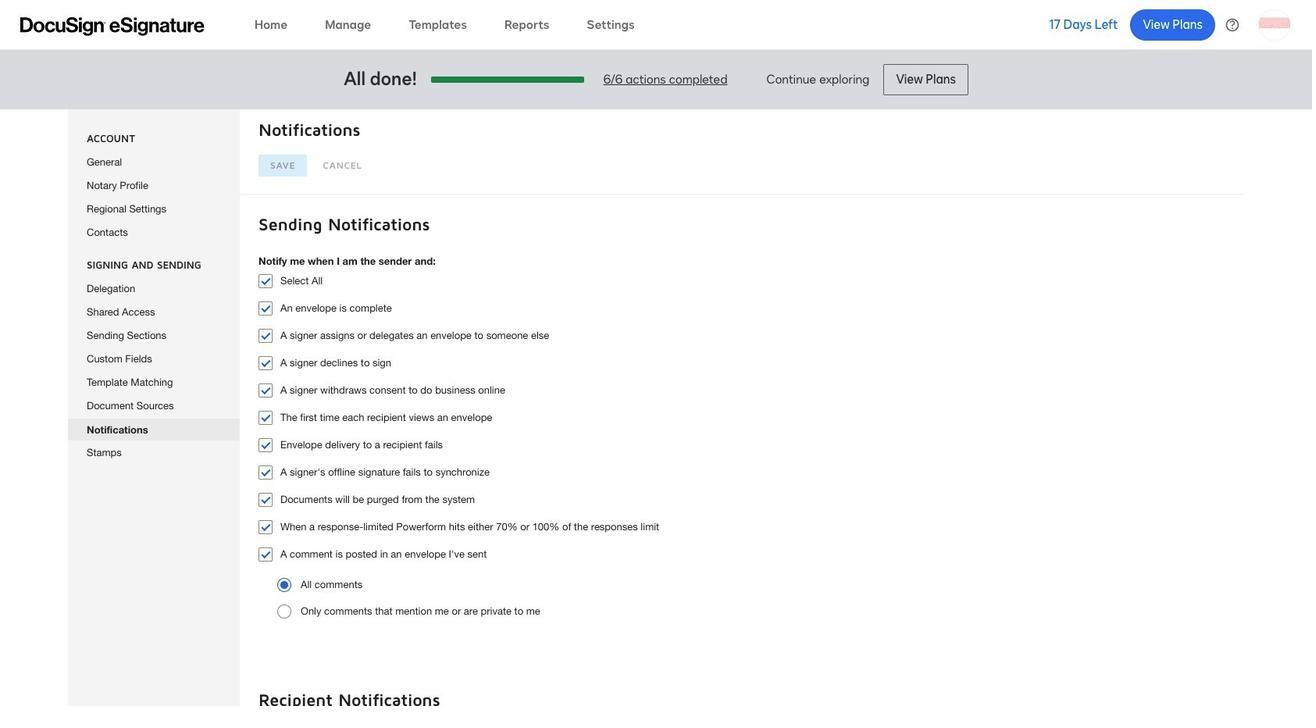 Task type: locate. For each thing, give the bounding box(es) containing it.
your uploaded profile image image
[[1260, 9, 1291, 40]]

option group
[[277, 578, 1226, 622]]

docusign esignature image
[[20, 17, 205, 36]]



Task type: vqa. For each thing, say whether or not it's contained in the screenshot.
Upload or change your profile image
no



